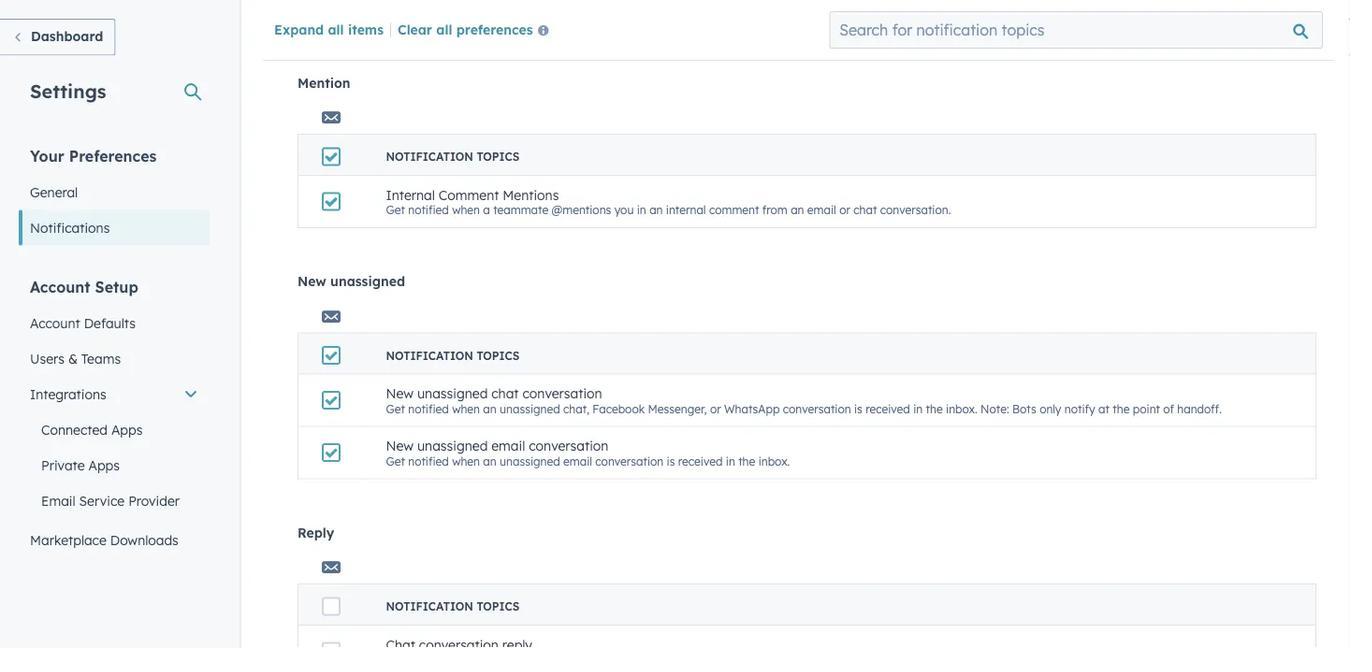 Task type: describe. For each thing, give the bounding box(es) containing it.
of
[[1164, 402, 1175, 416]]

notification topics for new unassigned
[[386, 349, 520, 363]]

defaults
[[84, 315, 136, 331]]

&
[[68, 351, 78, 367]]

your
[[30, 146, 64, 165]]

items
[[348, 21, 384, 37]]

connected apps
[[41, 422, 143, 438]]

notified inside internal comment mentions get notified when a teammate @mentions you in an internal comment from an email or chat conversation.
[[408, 203, 449, 217]]

new unassigned email conversation get notified when an unassigned email conversation is received in the inbox.
[[386, 438, 790, 468]]

you
[[615, 203, 634, 217]]

account for account defaults
[[30, 315, 80, 331]]

unassigned for new unassigned chat conversation get notified when an unassigned chat, facebook messenger, or whatsapp conversation is received in the inbox. note: bots only notify at the point of handoff.
[[417, 385, 488, 402]]

notifications link
[[19, 210, 210, 246]]

unassigned for new unassigned email conversation get notified when an unassigned email conversation is received in the inbox.
[[417, 438, 488, 454]]

get inside internal comment mentions get notified when a teammate @mentions you in an internal comment from an email or chat conversation.
[[386, 203, 405, 217]]

conversation up new unassigned email conversation get notified when an unassigned email conversation is received in the inbox.
[[523, 385, 602, 402]]

1 horizontal spatial email
[[564, 454, 592, 468]]

whatsapp
[[725, 402, 780, 416]]

in inside internal comment mentions get notified when a teammate @mentions you in an internal comment from an email or chat conversation.
[[637, 203, 647, 217]]

mention
[[298, 74, 351, 91]]

new unassigned
[[298, 273, 405, 290]]

received inside new unassigned email conversation get notified when an unassigned email conversation is received in the inbox.
[[678, 454, 723, 468]]

point
[[1133, 402, 1161, 416]]

dashboard link
[[0, 19, 115, 56]]

clear
[[398, 21, 432, 37]]

at
[[1099, 402, 1110, 416]]

users
[[30, 351, 65, 367]]

mentions
[[503, 187, 559, 203]]

notified for new unassigned chat conversation
[[408, 402, 449, 416]]

inbox. inside new unassigned chat conversation get notified when an unassigned chat, facebook messenger, or whatsapp conversation is received in the inbox. note: bots only notify at the point of handoff.
[[946, 402, 978, 416]]

account defaults
[[30, 315, 136, 331]]

facebook
[[593, 402, 645, 416]]

notification for reply
[[386, 600, 474, 614]]

account defaults link
[[19, 306, 210, 341]]

notified for new unassigned email conversation
[[408, 454, 449, 468]]

only
[[1040, 402, 1062, 416]]

0 horizontal spatial email
[[492, 438, 525, 454]]

notification for new unassigned
[[386, 349, 474, 363]]

inbox. inside new unassigned email conversation get notified when an unassigned email conversation is received in the inbox.
[[759, 454, 790, 468]]

preferences
[[69, 146, 157, 165]]

integrations
[[30, 386, 106, 403]]

when for email
[[452, 454, 480, 468]]

internal comment mentions get notified when a teammate @mentions you in an internal comment from an email or chat conversation.
[[386, 187, 951, 217]]

conversation right whatsapp
[[783, 402, 851, 416]]

2 horizontal spatial the
[[1113, 402, 1130, 416]]

reply
[[298, 525, 334, 541]]

notification topics for reply
[[386, 600, 520, 614]]

clear all preferences
[[398, 21, 533, 37]]

internal
[[666, 203, 706, 217]]

your preferences
[[30, 146, 157, 165]]

from
[[763, 203, 788, 217]]

email
[[41, 493, 75, 509]]

note:
[[981, 402, 1010, 416]]

when for chat
[[452, 402, 480, 416]]

new for new unassigned chat conversation get notified when an unassigned chat, facebook messenger, or whatsapp conversation is received in the inbox. note: bots only notify at the point of handoff.
[[386, 385, 414, 402]]

is inside new unassigned email conversation get notified when an unassigned email conversation is received in the inbox.
[[667, 454, 675, 468]]

all for expand
[[328, 21, 344, 37]]

topics for mention
[[477, 150, 520, 164]]

when inside internal comment mentions get notified when a teammate @mentions you in an internal comment from an email or chat conversation.
[[452, 203, 480, 217]]



Task type: locate. For each thing, give the bounding box(es) containing it.
1 vertical spatial notified
[[408, 402, 449, 416]]

1 vertical spatial inbox.
[[759, 454, 790, 468]]

1 when from the top
[[452, 203, 480, 217]]

when
[[452, 203, 480, 217], [452, 402, 480, 416], [452, 454, 480, 468]]

new inside new unassigned chat conversation get notified when an unassigned chat, facebook messenger, or whatsapp conversation is received in the inbox. note: bots only notify at the point of handoff.
[[386, 385, 414, 402]]

0 vertical spatial notification
[[386, 150, 474, 164]]

email service provider link
[[19, 483, 210, 519]]

1 topics from the top
[[477, 150, 520, 164]]

2 horizontal spatial email
[[808, 203, 837, 217]]

1 vertical spatial or
[[710, 402, 721, 416]]

the
[[926, 402, 943, 416], [1113, 402, 1130, 416], [739, 454, 756, 468]]

1 vertical spatial new
[[386, 385, 414, 402]]

setup
[[95, 278, 138, 296]]

apps down integrations button
[[111, 422, 143, 438]]

2 vertical spatial in
[[726, 454, 736, 468]]

in right you
[[637, 203, 647, 217]]

dashboard
[[31, 28, 103, 44]]

account inside account defaults link
[[30, 315, 80, 331]]

1 horizontal spatial or
[[840, 203, 851, 217]]

notified
[[408, 203, 449, 217], [408, 402, 449, 416], [408, 454, 449, 468]]

users & teams
[[30, 351, 121, 367]]

connected apps link
[[19, 412, 210, 448]]

notification topics for mention
[[386, 150, 520, 164]]

teams
[[81, 351, 121, 367]]

@mentions
[[552, 203, 612, 217]]

all right clear
[[436, 21, 453, 37]]

messenger,
[[648, 402, 707, 416]]

0 horizontal spatial the
[[739, 454, 756, 468]]

2 account from the top
[[30, 315, 80, 331]]

general
[[30, 184, 78, 200]]

conversation down chat,
[[529, 438, 609, 454]]

1 all from the left
[[328, 21, 344, 37]]

internal
[[386, 187, 435, 203]]

all
[[328, 21, 344, 37], [436, 21, 453, 37]]

teammate
[[493, 203, 549, 217]]

comment
[[439, 187, 499, 203]]

3 topics from the top
[[477, 600, 520, 614]]

0 vertical spatial or
[[840, 203, 851, 217]]

1 vertical spatial apps
[[88, 457, 120, 474]]

bots
[[1013, 402, 1037, 416]]

or inside internal comment mentions get notified when a teammate @mentions you in an internal comment from an email or chat conversation.
[[840, 203, 851, 217]]

2 vertical spatial notified
[[408, 454, 449, 468]]

is
[[855, 402, 863, 416], [667, 454, 675, 468]]

handoff.
[[1178, 402, 1222, 416]]

1 horizontal spatial the
[[926, 402, 943, 416]]

notify
[[1065, 402, 1096, 416]]

1 horizontal spatial all
[[436, 21, 453, 37]]

new unassigned chat conversation get notified when an unassigned chat, facebook messenger, or whatsapp conversation is received in the inbox. note: bots only notify at the point of handoff.
[[386, 385, 1222, 416]]

notification topics
[[386, 150, 520, 164], [386, 349, 520, 363], [386, 600, 520, 614]]

new inside new unassigned email conversation get notified when an unassigned email conversation is received in the inbox.
[[386, 438, 414, 454]]

settings
[[30, 79, 106, 102]]

3 notification topics from the top
[[386, 600, 520, 614]]

email
[[808, 203, 837, 217], [492, 438, 525, 454], [564, 454, 592, 468]]

the down whatsapp
[[739, 454, 756, 468]]

account up users in the bottom left of the page
[[30, 315, 80, 331]]

conversation.
[[881, 203, 951, 217]]

0 vertical spatial chat
[[854, 203, 877, 217]]

1 vertical spatial get
[[386, 402, 405, 416]]

account up account defaults at the left
[[30, 278, 90, 296]]

the inside new unassigned email conversation get notified when an unassigned email conversation is received in the inbox.
[[739, 454, 756, 468]]

the right the at
[[1113, 402, 1130, 416]]

in left note:
[[914, 402, 923, 416]]

conversation
[[523, 385, 602, 402], [783, 402, 851, 416], [529, 438, 609, 454], [596, 454, 664, 468]]

marketplace downloads
[[30, 532, 179, 549]]

0 horizontal spatial inbox.
[[759, 454, 790, 468]]

new for new unassigned
[[298, 273, 327, 290]]

clear all preferences button
[[398, 19, 557, 42]]

2 vertical spatial when
[[452, 454, 480, 468]]

all for clear
[[436, 21, 453, 37]]

1 vertical spatial in
[[914, 402, 923, 416]]

new for new unassigned email conversation get notified when an unassigned email conversation is received in the inbox.
[[386, 438, 414, 454]]

2 get from the top
[[386, 402, 405, 416]]

an inside new unassigned chat conversation get notified when an unassigned chat, facebook messenger, or whatsapp conversation is received in the inbox. note: bots only notify at the point of handoff.
[[483, 402, 497, 416]]

0 vertical spatial account
[[30, 278, 90, 296]]

0 horizontal spatial all
[[328, 21, 344, 37]]

0 horizontal spatial is
[[667, 454, 675, 468]]

1 vertical spatial notification
[[386, 349, 474, 363]]

notified inside new unassigned chat conversation get notified when an unassigned chat, facebook messenger, or whatsapp conversation is received in the inbox. note: bots only notify at the point of handoff.
[[408, 402, 449, 416]]

when inside new unassigned email conversation get notified when an unassigned email conversation is received in the inbox.
[[452, 454, 480, 468]]

inbox. left note:
[[946, 402, 978, 416]]

or inside new unassigned chat conversation get notified when an unassigned chat, facebook messenger, or whatsapp conversation is received in the inbox. note: bots only notify at the point of handoff.
[[710, 402, 721, 416]]

0 horizontal spatial or
[[710, 402, 721, 416]]

notified inside new unassigned email conversation get notified when an unassigned email conversation is received in the inbox.
[[408, 454, 449, 468]]

0 horizontal spatial in
[[637, 203, 647, 217]]

2 notification from the top
[[386, 349, 474, 363]]

chat left conversation.
[[854, 203, 877, 217]]

1 horizontal spatial in
[[726, 454, 736, 468]]

get inside new unassigned chat conversation get notified when an unassigned chat, facebook messenger, or whatsapp conversation is received in the inbox. note: bots only notify at the point of handoff.
[[386, 402, 405, 416]]

1 vertical spatial account
[[30, 315, 80, 331]]

chat inside new unassigned chat conversation get notified when an unassigned chat, facebook messenger, or whatsapp conversation is received in the inbox. note: bots only notify at the point of handoff.
[[492, 385, 519, 402]]

2 horizontal spatial in
[[914, 402, 923, 416]]

an
[[650, 203, 663, 217], [791, 203, 805, 217], [483, 402, 497, 416], [483, 454, 497, 468]]

1 get from the top
[[386, 203, 405, 217]]

apps up service
[[88, 457, 120, 474]]

unassigned
[[331, 273, 405, 290], [417, 385, 488, 402], [500, 402, 560, 416], [417, 438, 488, 454], [500, 454, 560, 468]]

general link
[[19, 175, 210, 210]]

apps
[[111, 422, 143, 438], [88, 457, 120, 474]]

0 vertical spatial apps
[[111, 422, 143, 438]]

private apps
[[41, 457, 120, 474]]

2 notification topics from the top
[[386, 349, 520, 363]]

2 vertical spatial get
[[386, 454, 405, 468]]

when inside new unassigned chat conversation get notified when an unassigned chat, facebook messenger, or whatsapp conversation is received in the inbox. note: bots only notify at the point of handoff.
[[452, 402, 480, 416]]

1 notified from the top
[[408, 203, 449, 217]]

in
[[637, 203, 647, 217], [914, 402, 923, 416], [726, 454, 736, 468]]

topics for reply
[[477, 600, 520, 614]]

1 account from the top
[[30, 278, 90, 296]]

3 notified from the top
[[408, 454, 449, 468]]

chat inside internal comment mentions get notified when a teammate @mentions you in an internal comment from an email or chat conversation.
[[854, 203, 877, 217]]

2 vertical spatial new
[[386, 438, 414, 454]]

service
[[79, 493, 125, 509]]

1 vertical spatial is
[[667, 454, 675, 468]]

your preferences element
[[19, 146, 210, 246]]

email inside internal comment mentions get notified when a teammate @mentions you in an internal comment from an email or chat conversation.
[[808, 203, 837, 217]]

0 vertical spatial notified
[[408, 203, 449, 217]]

connected
[[41, 422, 108, 438]]

marketplace downloads link
[[19, 523, 210, 558]]

1 vertical spatial chat
[[492, 385, 519, 402]]

inbox.
[[946, 402, 978, 416], [759, 454, 790, 468]]

2 topics from the top
[[477, 349, 520, 363]]

account for account setup
[[30, 278, 90, 296]]

get inside new unassigned email conversation get notified when an unassigned email conversation is received in the inbox.
[[386, 454, 405, 468]]

1 vertical spatial notification topics
[[386, 349, 520, 363]]

new
[[298, 273, 327, 290], [386, 385, 414, 402], [386, 438, 414, 454]]

integrations button
[[19, 377, 210, 412]]

downloads
[[110, 532, 179, 549]]

is inside new unassigned chat conversation get notified when an unassigned chat, facebook messenger, or whatsapp conversation is received in the inbox. note: bots only notify at the point of handoff.
[[855, 402, 863, 416]]

1 horizontal spatial received
[[866, 402, 911, 416]]

2 vertical spatial notification topics
[[386, 600, 520, 614]]

chat,
[[564, 402, 590, 416]]

all inside "button"
[[436, 21, 453, 37]]

or right from
[[840, 203, 851, 217]]

inbox. down whatsapp
[[759, 454, 790, 468]]

notifications
[[30, 220, 110, 236]]

account
[[30, 278, 90, 296], [30, 315, 80, 331]]

1 vertical spatial topics
[[477, 349, 520, 363]]

account setup
[[30, 278, 138, 296]]

provider
[[128, 493, 180, 509]]

account setup element
[[19, 277, 210, 649]]

chat left chat,
[[492, 385, 519, 402]]

comment
[[709, 203, 760, 217]]

apps for connected apps
[[111, 422, 143, 438]]

3 notification from the top
[[386, 600, 474, 614]]

1 horizontal spatial inbox.
[[946, 402, 978, 416]]

1 notification topics from the top
[[386, 150, 520, 164]]

email service provider
[[41, 493, 180, 509]]

3 when from the top
[[452, 454, 480, 468]]

in down whatsapp
[[726, 454, 736, 468]]

2 all from the left
[[436, 21, 453, 37]]

0 vertical spatial received
[[866, 402, 911, 416]]

0 vertical spatial is
[[855, 402, 863, 416]]

3 get from the top
[[386, 454, 405, 468]]

an inside new unassigned email conversation get notified when an unassigned email conversation is received in the inbox.
[[483, 454, 497, 468]]

received inside new unassigned chat conversation get notified when an unassigned chat, facebook messenger, or whatsapp conversation is received in the inbox. note: bots only notify at the point of handoff.
[[866, 402, 911, 416]]

1 horizontal spatial chat
[[854, 203, 877, 217]]

0 vertical spatial new
[[298, 273, 327, 290]]

Search for notification topics search field
[[830, 11, 1324, 49]]

notification for mention
[[386, 150, 474, 164]]

private apps link
[[19, 448, 210, 483]]

1 horizontal spatial is
[[855, 402, 863, 416]]

notification
[[386, 150, 474, 164], [386, 349, 474, 363], [386, 600, 474, 614]]

0 vertical spatial when
[[452, 203, 480, 217]]

a
[[483, 203, 490, 217]]

in inside new unassigned chat conversation get notified when an unassigned chat, facebook messenger, or whatsapp conversation is received in the inbox. note: bots only notify at the point of handoff.
[[914, 402, 923, 416]]

get for new unassigned email conversation
[[386, 454, 405, 468]]

0 horizontal spatial chat
[[492, 385, 519, 402]]

0 vertical spatial get
[[386, 203, 405, 217]]

expand all items
[[274, 21, 384, 37]]

topics
[[477, 150, 520, 164], [477, 349, 520, 363], [477, 600, 520, 614]]

preferences
[[457, 21, 533, 37]]

get for new unassigned chat conversation
[[386, 402, 405, 416]]

0 horizontal spatial received
[[678, 454, 723, 468]]

expand
[[274, 21, 324, 37]]

apps for private apps
[[88, 457, 120, 474]]

private
[[41, 457, 85, 474]]

0 vertical spatial in
[[637, 203, 647, 217]]

chat
[[854, 203, 877, 217], [492, 385, 519, 402]]

conversation down facebook
[[596, 454, 664, 468]]

2 vertical spatial notification
[[386, 600, 474, 614]]

2 vertical spatial topics
[[477, 600, 520, 614]]

1 vertical spatial received
[[678, 454, 723, 468]]

0 vertical spatial inbox.
[[946, 402, 978, 416]]

2 notified from the top
[[408, 402, 449, 416]]

2 when from the top
[[452, 402, 480, 416]]

1 vertical spatial when
[[452, 402, 480, 416]]

1 notification from the top
[[386, 150, 474, 164]]

0 vertical spatial notification topics
[[386, 150, 520, 164]]

or left whatsapp
[[710, 402, 721, 416]]

users & teams link
[[19, 341, 210, 377]]

all left items
[[328, 21, 344, 37]]

in inside new unassigned email conversation get notified when an unassigned email conversation is received in the inbox.
[[726, 454, 736, 468]]

unassigned for new unassigned
[[331, 273, 405, 290]]

get
[[386, 203, 405, 217], [386, 402, 405, 416], [386, 454, 405, 468]]

0 vertical spatial topics
[[477, 150, 520, 164]]

expand all items button
[[274, 21, 384, 37]]

or
[[840, 203, 851, 217], [710, 402, 721, 416]]

received
[[866, 402, 911, 416], [678, 454, 723, 468]]

the left note:
[[926, 402, 943, 416]]

topics for new unassigned
[[477, 349, 520, 363]]

marketplace
[[30, 532, 107, 549]]



Task type: vqa. For each thing, say whether or not it's contained in the screenshot.
topmost "Notification"
yes



